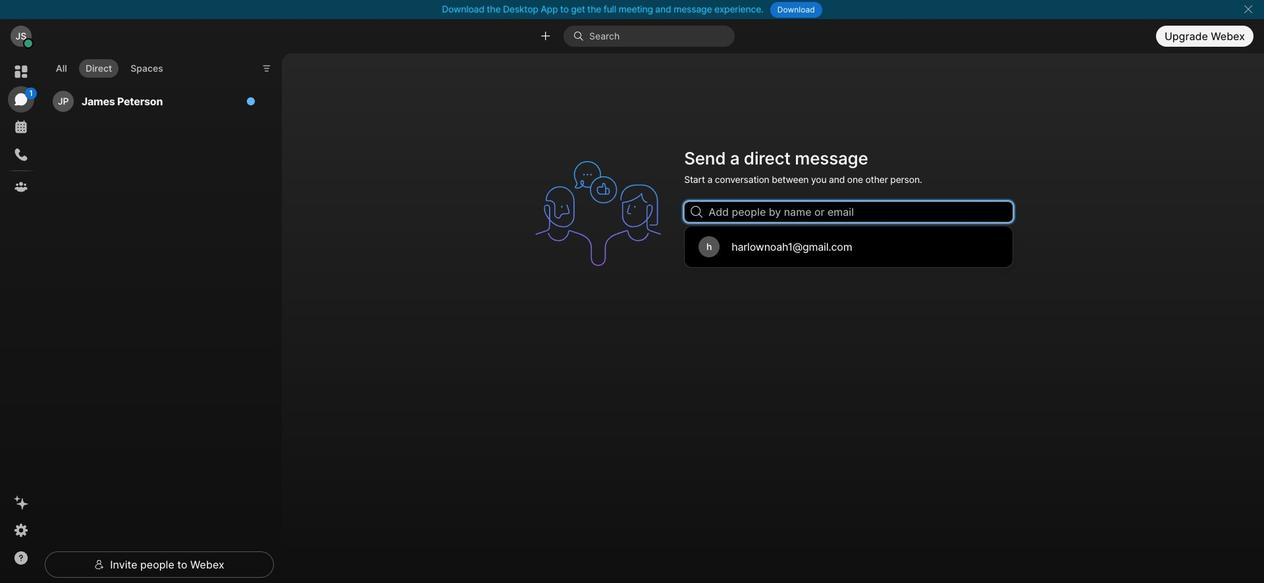 Task type: vqa. For each thing, say whether or not it's contained in the screenshot.
option group
no



Task type: describe. For each thing, give the bounding box(es) containing it.
harlownoah1@gmail.com list item
[[688, 230, 1010, 264]]

Add people by name or email text field
[[685, 202, 1014, 223]]

cancel_16 image
[[1244, 4, 1254, 14]]

new messages image
[[246, 97, 256, 106]]

start a conversation between you and one other person. image
[[529, 144, 677, 283]]

search_18 image
[[691, 206, 703, 218]]



Task type: locate. For each thing, give the bounding box(es) containing it.
tab list
[[46, 51, 173, 82]]

james peterson, new messages list item
[[47, 85, 263, 118]]

webex tab list
[[8, 59, 37, 200]]

navigation
[[0, 53, 42, 584]]



